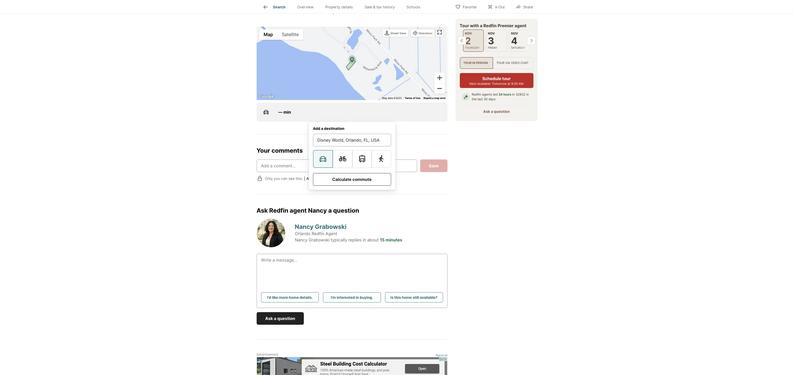 Task type: vqa. For each thing, say whether or not it's contained in the screenshot.
Nix
no



Task type: describe. For each thing, give the bounding box(es) containing it.
redfin checked: 1 minute ago (nov 1, 2023 at 2:16pm) • source: stellar mls as distributed by mls grid # o6029473
[[257, 3, 380, 14]]

stellar
[[278, 9, 290, 14]]

report ad button
[[436, 354, 448, 358]]

street view
[[391, 31, 407, 35]]

|
[[304, 176, 305, 181]]

friday
[[488, 46, 498, 50]]

1 vertical spatial question
[[333, 207, 359, 215]]

save
[[429, 164, 439, 169]]

data
[[388, 97, 393, 100]]

details.
[[300, 296, 313, 300]]

menu bar containing map
[[259, 29, 303, 40]]

in inside button
[[356, 296, 359, 300]]

history
[[383, 5, 395, 9]]

a up nancy grabowski link
[[328, 207, 332, 215]]

minutes
[[386, 238, 403, 243]]

more
[[279, 296, 288, 300]]

schools
[[407, 5, 421, 9]]

schedule
[[483, 76, 502, 81]]

| add a search partner
[[304, 176, 344, 181]]

15
[[380, 238, 385, 243]]

0 vertical spatial add
[[313, 126, 320, 131]]

favorite button
[[451, 1, 481, 12]]

see
[[289, 176, 295, 181]]

out
[[499, 5, 505, 9]]

2
[[465, 35, 471, 47]]

street view button
[[384, 30, 408, 37]]

checked:
[[271, 3, 289, 8]]

2 mls from the left
[[336, 9, 345, 14]]

the
[[472, 97, 477, 101]]

in left the person
[[473, 61, 476, 65]]

only you can see this.
[[265, 176, 303, 181]]

interested
[[337, 296, 355, 300]]

i'm interested in buying.
[[331, 296, 373, 300]]

nov for 3
[[488, 31, 495, 35]]

1,
[[328, 3, 330, 8]]

1
[[290, 3, 292, 8]]

next image
[[527, 37, 536, 45]]

2 vertical spatial nancy
[[295, 238, 308, 243]]

only
[[265, 176, 273, 181]]

report a map error
[[424, 97, 446, 100]]

led
[[494, 93, 498, 97]]

thursday
[[465, 46, 480, 50]]

property
[[326, 5, 341, 9]]

details
[[342, 5, 353, 9]]

premier
[[498, 23, 514, 28]]

via
[[506, 61, 510, 65]]

commute
[[353, 177, 372, 182]]

your
[[257, 147, 270, 154]]

is
[[391, 296, 394, 300]]

directions button
[[412, 30, 434, 37]]

1 vertical spatial add
[[307, 176, 314, 181]]

this.
[[296, 176, 303, 181]]

google image
[[258, 93, 275, 100]]

report a map error link
[[424, 97, 446, 100]]

street
[[391, 31, 399, 35]]

a left destination
[[321, 126, 323, 131]]

ad region
[[257, 358, 448, 376]]

distributed
[[307, 9, 329, 14]]

terms of use link
[[405, 97, 421, 100]]

—
[[278, 110, 283, 115]]

available:
[[478, 82, 491, 86]]

report for report a map error
[[424, 97, 432, 100]]

at inside 'schedule tour next available: tomorrow at 9:00 am'
[[508, 82, 511, 86]]

nov for 2
[[465, 31, 472, 35]]

last
[[478, 97, 483, 101]]

i'm
[[331, 296, 336, 300]]

still
[[413, 296, 419, 300]]

minute
[[293, 3, 307, 8]]

advertisement
[[257, 353, 279, 357]]

x-
[[495, 5, 499, 9]]

1 home from the left
[[289, 296, 299, 300]]

a inside button
[[274, 316, 277, 322]]

ask redfin agent nancy a question
[[257, 207, 359, 215]]

overview
[[297, 5, 314, 9]]

previous image
[[458, 37, 466, 45]]

tax
[[377, 5, 382, 9]]

2:16pm)
[[348, 3, 364, 8]]

in inside nancy grabowski orlando redfin agent nancy grabowski typically replies in about 15 minutes
[[363, 238, 366, 243]]

Write a message... text field
[[261, 257, 443, 276]]

1 vertical spatial ask
[[257, 207, 268, 215]]

list box for a
[[460, 57, 534, 69]]

property details tab
[[320, 1, 359, 13]]

terms
[[405, 97, 413, 100]]

34
[[499, 93, 503, 97]]

map for map data ©2023
[[382, 97, 387, 100]]

ago
[[308, 3, 316, 8]]

days
[[489, 97, 496, 101]]

tomorrow
[[492, 82, 507, 86]]

i'd like more home details.
[[267, 296, 313, 300]]

sale
[[365, 5, 372, 9]]

add a destination
[[313, 126, 345, 131]]

with
[[470, 23, 479, 28]]

report ad
[[436, 354, 448, 357]]

nancy grabowski link
[[295, 223, 347, 231]]

search link
[[263, 4, 286, 10]]

1 vertical spatial grabowski
[[309, 238, 330, 243]]

1 mls from the left
[[292, 9, 300, 14]]

am
[[519, 82, 524, 86]]

o6029473
[[358, 9, 380, 14]]

directions
[[419, 31, 433, 35]]

tour for tour in person
[[464, 61, 472, 65]]

add a search partner button
[[307, 176, 344, 181]]

1 vertical spatial nancy
[[295, 223, 314, 231]]

comments
[[272, 147, 303, 154]]

Add a comment... text field
[[261, 163, 413, 169]]

sale & tax history tab
[[359, 1, 401, 13]]

ask a question button
[[257, 313, 304, 325]]

partner
[[331, 176, 344, 181]]

tab list containing search
[[257, 0, 431, 13]]

save button
[[420, 160, 448, 172]]

as
[[301, 9, 306, 14]]

like
[[272, 296, 278, 300]]



Task type: locate. For each thing, give the bounding box(es) containing it.
list box containing tour in person
[[460, 57, 534, 69]]

report left map
[[424, 97, 432, 100]]

calculate
[[332, 177, 352, 182]]

ask a question down the more
[[265, 316, 295, 322]]

in left about
[[363, 238, 366, 243]]

0 vertical spatial ask
[[484, 109, 491, 114]]

menu bar
[[259, 29, 303, 40]]

redfin up •
[[257, 3, 269, 8]]

0 vertical spatial question
[[494, 109, 510, 114]]

map for map
[[264, 32, 273, 37]]

nov down premier
[[511, 31, 518, 35]]

nancy
[[308, 207, 327, 215], [295, 223, 314, 231], [295, 238, 308, 243]]

overview tab
[[292, 1, 320, 13]]

nov for 4
[[511, 31, 518, 35]]

1 vertical spatial at
[[508, 82, 511, 86]]

2 vertical spatial question
[[277, 316, 295, 322]]

agent up 'orlando' at the bottom left of page
[[290, 207, 307, 215]]

1 horizontal spatial list box
[[460, 57, 534, 69]]

#
[[356, 9, 358, 14]]

ad
[[445, 354, 448, 357]]

terms of use
[[405, 97, 421, 100]]

report for report ad
[[436, 354, 444, 357]]

orlando redfin agentnancy grabowski image
[[257, 219, 286, 248]]

question down the more
[[277, 316, 295, 322]]

1 horizontal spatial question
[[333, 207, 359, 215]]

1 vertical spatial agent
[[290, 207, 307, 215]]

0 vertical spatial nancy
[[308, 207, 327, 215]]

0 horizontal spatial nov
[[465, 31, 472, 35]]

0 vertical spatial grabowski
[[315, 223, 347, 231]]

3
[[488, 35, 495, 47]]

question down "in the last 30 days"
[[494, 109, 510, 114]]

1 horizontal spatial nov
[[488, 31, 495, 35]]

0 horizontal spatial map
[[264, 32, 273, 37]]

map inside popup button
[[264, 32, 273, 37]]

home right the more
[[289, 296, 299, 300]]

a down like
[[274, 316, 277, 322]]

list box
[[460, 57, 534, 69], [313, 150, 391, 168]]

at inside redfin checked: 1 minute ago (nov 1, 2023 at 2:16pm) • source: stellar mls as distributed by mls grid # o6029473
[[343, 3, 347, 8]]

0 vertical spatial list box
[[460, 57, 534, 69]]

buying.
[[360, 296, 373, 300]]

redfin up orlando redfin agentnancy grabowski image
[[269, 207, 289, 215]]

redfin up the
[[472, 93, 482, 97]]

nancy up 'orlando' at the bottom left of page
[[295, 223, 314, 231]]

©2023
[[394, 97, 402, 100]]

at
[[343, 3, 347, 8], [508, 82, 511, 86]]

share
[[524, 5, 533, 9]]

0 vertical spatial agent
[[515, 23, 527, 28]]

about
[[368, 238, 379, 243]]

mls down minute at the top of the page
[[292, 9, 300, 14]]

tab list
[[257, 0, 431, 13]]

redfin down nancy grabowski link
[[312, 231, 325, 237]]

redfin inside redfin checked: 1 minute ago (nov 1, 2023 at 2:16pm) • source: stellar mls as distributed by mls grid # o6029473
[[257, 3, 269, 8]]

ask a question
[[484, 109, 510, 114], [265, 316, 295, 322]]

0 vertical spatial report
[[424, 97, 432, 100]]

in the last 30 days
[[472, 93, 529, 101]]

0 horizontal spatial agent
[[290, 207, 307, 215]]

1 horizontal spatial agent
[[515, 23, 527, 28]]

in
[[473, 61, 476, 65], [513, 93, 515, 97], [527, 93, 529, 97], [363, 238, 366, 243], [356, 296, 359, 300]]

None button
[[463, 29, 484, 52], [486, 30, 508, 52], [510, 30, 531, 52], [463, 29, 484, 52], [486, 30, 508, 52], [510, 30, 531, 52]]

1 nov from the left
[[465, 31, 472, 35]]

0 vertical spatial ask a question
[[484, 109, 510, 114]]

Type a location or address text field
[[318, 137, 387, 144]]

ask a question link
[[484, 109, 510, 114]]

is this home still available?
[[391, 296, 438, 300]]

ask inside button
[[265, 316, 273, 322]]

2 vertical spatial ask
[[265, 316, 273, 322]]

•
[[257, 9, 260, 14]]

a left map
[[433, 97, 434, 100]]

x-out button
[[483, 1, 510, 12]]

1 horizontal spatial at
[[508, 82, 511, 86]]

2 nov from the left
[[488, 31, 495, 35]]

report left the ad
[[436, 354, 444, 357]]

by
[[330, 9, 335, 14]]

nov down with
[[465, 31, 472, 35]]

map left data
[[382, 97, 387, 100]]

grabowski up the agent
[[315, 223, 347, 231]]

your comments
[[257, 147, 303, 154]]

nov inside nov 4 saturday
[[511, 31, 518, 35]]

1 horizontal spatial ask a question
[[484, 109, 510, 114]]

nov down the tour with a redfin premier agent at the top
[[488, 31, 495, 35]]

tour for tour via video chat
[[497, 61, 505, 65]]

0 vertical spatial map
[[264, 32, 273, 37]]

0 vertical spatial at
[[343, 3, 347, 8]]

1 minute ago link
[[290, 3, 316, 8], [290, 3, 316, 8]]

map region
[[221, 0, 490, 115]]

a right with
[[480, 23, 483, 28]]

— min
[[278, 110, 291, 115]]

search
[[318, 176, 330, 181]]

nov inside nov 3 friday
[[488, 31, 495, 35]]

in right 32832 on the right
[[527, 93, 529, 97]]

a down days
[[491, 109, 493, 114]]

ask down i'd
[[265, 316, 273, 322]]

saturday
[[511, 46, 526, 50]]

map
[[435, 97, 440, 100]]

2 horizontal spatial question
[[494, 109, 510, 114]]

1 horizontal spatial mls
[[336, 9, 345, 14]]

tour left with
[[460, 23, 469, 28]]

1 vertical spatial list box
[[313, 150, 391, 168]]

ask a question down days
[[484, 109, 510, 114]]

report
[[424, 97, 432, 100], [436, 354, 444, 357]]

typically
[[331, 238, 347, 243]]

question inside the "ask a question" button
[[277, 316, 295, 322]]

redfin up nov 3 friday
[[484, 23, 497, 28]]

1 vertical spatial report
[[436, 354, 444, 357]]

1 vertical spatial map
[[382, 97, 387, 100]]

0 horizontal spatial mls
[[292, 9, 300, 14]]

in left buying.
[[356, 296, 359, 300]]

satellite
[[282, 32, 299, 37]]

nancy down 'orlando' at the bottom left of page
[[295, 238, 308, 243]]

tour left the person
[[464, 61, 472, 65]]

&
[[373, 5, 376, 9]]

mls down 2023
[[336, 9, 345, 14]]

list box down type a location or address text field
[[313, 150, 391, 168]]

satellite button
[[278, 29, 303, 40]]

2 horizontal spatial nov
[[511, 31, 518, 35]]

ask a question inside the "ask a question" button
[[265, 316, 295, 322]]

1 horizontal spatial map
[[382, 97, 387, 100]]

question up nancy grabowski orlando redfin agent nancy grabowski typically replies in about 15 minutes
[[333, 207, 359, 215]]

chat
[[521, 61, 529, 65]]

0 horizontal spatial ask a question
[[265, 316, 295, 322]]

source:
[[261, 9, 276, 14]]

agent right premier
[[515, 23, 527, 28]]

nov 3 friday
[[488, 31, 498, 50]]

add right |
[[307, 176, 314, 181]]

list box for destination
[[313, 150, 391, 168]]

redfin
[[257, 3, 269, 8], [484, 23, 497, 28], [472, 93, 482, 97], [269, 207, 289, 215], [312, 231, 325, 237]]

add left destination
[[313, 126, 320, 131]]

nancy grabowski orlando redfin agent nancy grabowski typically replies in about 15 minutes
[[295, 223, 403, 243]]

nov
[[465, 31, 472, 35], [488, 31, 495, 35], [511, 31, 518, 35]]

sale & tax history
[[365, 5, 395, 9]]

32832
[[516, 93, 526, 97]]

tour in person
[[464, 61, 488, 65]]

1 vertical spatial ask a question
[[265, 316, 295, 322]]

map left satellite on the top left
[[264, 32, 273, 37]]

i'd like more home details. button
[[261, 293, 319, 303]]

tour with a redfin premier agent
[[460, 23, 527, 28]]

4
[[511, 35, 518, 47]]

agent
[[326, 231, 338, 237]]

tours
[[504, 93, 512, 97]]

3 nov from the left
[[511, 31, 518, 35]]

schools tab
[[401, 1, 426, 13]]

available?
[[420, 296, 438, 300]]

0 horizontal spatial list box
[[313, 150, 391, 168]]

ask up orlando redfin agentnancy grabowski image
[[257, 207, 268, 215]]

0 horizontal spatial home
[[289, 296, 299, 300]]

1 horizontal spatial report
[[436, 354, 444, 357]]

ask down the 30
[[484, 109, 491, 114]]

0 horizontal spatial report
[[424, 97, 432, 100]]

of
[[413, 97, 416, 100]]

home left still
[[402, 296, 412, 300]]

nov 2 thursday
[[465, 31, 480, 50]]

nov inside nov 2 thursday
[[465, 31, 472, 35]]

at left 9:00
[[508, 82, 511, 86]]

in right tours
[[513, 93, 515, 97]]

error
[[440, 97, 446, 100]]

favorite
[[463, 5, 477, 9]]

at up the grid
[[343, 3, 347, 8]]

0 horizontal spatial question
[[277, 316, 295, 322]]

redfin inside nancy grabowski orlando redfin agent nancy grabowski typically replies in about 15 minutes
[[312, 231, 325, 237]]

a left search
[[315, 176, 317, 181]]

calculate commute button
[[313, 173, 391, 186]]

destination
[[324, 126, 345, 131]]

tour
[[503, 76, 511, 81]]

30
[[484, 97, 488, 101]]

1 horizontal spatial home
[[402, 296, 412, 300]]

grabowski down nancy grabowski link
[[309, 238, 330, 243]]

list box down friday
[[460, 57, 534, 69]]

agents
[[482, 93, 493, 97]]

tour for tour with a redfin premier agent
[[460, 23, 469, 28]]

0 horizontal spatial at
[[343, 3, 347, 8]]

2 home from the left
[[402, 296, 412, 300]]

report inside 'button'
[[436, 354, 444, 357]]

map data ©2023
[[382, 97, 402, 100]]

schedule tour next available: tomorrow at 9:00 am
[[470, 76, 524, 86]]

tour
[[460, 23, 469, 28], [464, 61, 472, 65], [497, 61, 505, 65]]

9:00
[[512, 82, 518, 86]]

tour via video chat
[[497, 61, 529, 65]]

(nov
[[317, 3, 326, 8]]

nancy up nancy grabowski link
[[308, 207, 327, 215]]

tour left via
[[497, 61, 505, 65]]

nov 4 saturday
[[511, 31, 526, 50]]

ask
[[484, 109, 491, 114], [257, 207, 268, 215], [265, 316, 273, 322]]

replies
[[349, 238, 362, 243]]

in inside "in the last 30 days"
[[527, 93, 529, 97]]



